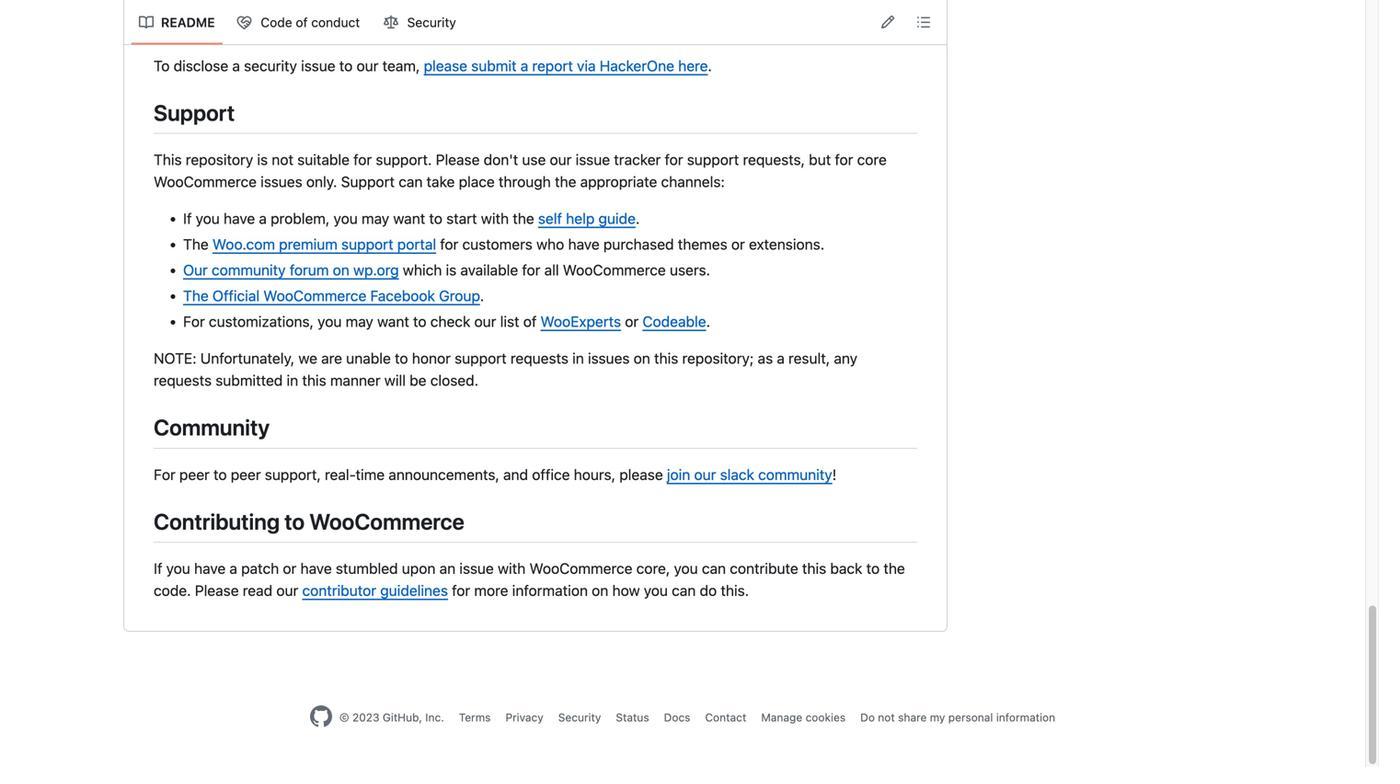 Task type: vqa. For each thing, say whether or not it's contained in the screenshot.
Security to the middle
yes



Task type: describe. For each thing, give the bounding box(es) containing it.
can inside if you have a patch or have stumbled upon an issue with woocommerce core, you can contribute this back to the code. please read our
[[702, 560, 726, 577]]

submitted
[[215, 372, 283, 389]]

book image
[[139, 15, 154, 30]]

with inside if you have a problem, you may want to start with the self help guide . the woo.com premium support portal for customers who have purchased themes or extensions. our community forum on wp.org which is available for all woocommerce users. the official woocommerce facebook group . for customizations, you may want to check our list of wooexperts or codeable .
[[481, 210, 509, 227]]

this repository is not suitable for support. please don't use our issue tracker for support requests, but for core woocommerce issues only. support can take place through the appropriate channels:
[[154, 151, 887, 191]]

for up channels: at the top
[[665, 151, 683, 169]]

woocommerce down time
[[309, 509, 464, 534]]

contributor guidelines link
[[302, 582, 448, 599]]

have up contributor
[[300, 560, 332, 577]]

for inside if you have a problem, you may want to start with the self help guide . the woo.com premium support portal for customers who have purchased themes or extensions. our community forum on wp.org which is available for all woocommerce users. the official woocommerce facebook group . for customizations, you may want to check our list of wooexperts or codeable .
[[183, 313, 205, 330]]

through
[[499, 173, 551, 191]]

manage
[[761, 711, 802, 724]]

0 horizontal spatial in
[[287, 372, 298, 389]]

the inside if you have a problem, you may want to start with the self help guide . the woo.com premium support portal for customers who have purchased themes or extensions. our community forum on wp.org which is available for all woocommerce users. the official woocommerce facebook group . for customizations, you may want to check our list of wooexperts or codeable .
[[513, 210, 534, 227]]

start
[[446, 210, 477, 227]]

have down contributing
[[194, 560, 226, 577]]

share
[[898, 711, 927, 724]]

support,
[[265, 466, 321, 483]]

facebook
[[370, 287, 435, 305]]

here
[[678, 57, 708, 75]]

who
[[536, 236, 564, 253]]

join our slack community link
[[667, 466, 832, 483]]

1 peer from the left
[[179, 466, 210, 483]]

don't
[[484, 151, 518, 169]]

and
[[503, 466, 528, 483]]

code.
[[154, 582, 191, 599]]

1 vertical spatial for
[[154, 466, 175, 483]]

is inside if you have a problem, you may want to start with the self help guide . the woo.com premium support portal for customers who have purchased themes or extensions. our community forum on wp.org which is available for all woocommerce users. the official woocommerce facebook group . for customizations, you may want to check our list of wooexperts or codeable .
[[446, 261, 457, 279]]

contributing to woocommerce
[[154, 509, 464, 534]]

to
[[154, 57, 170, 75]]

not inside do not share my personal information "button"
[[878, 711, 895, 724]]

personal
[[948, 711, 993, 724]]

terms
[[459, 711, 491, 724]]

1 the from the top
[[183, 236, 209, 253]]

support.
[[376, 151, 432, 169]]

contact
[[705, 711, 746, 724]]

wooexperts
[[541, 313, 621, 330]]

readme
[[161, 15, 215, 30]]

do not share my personal information
[[860, 711, 1055, 724]]

note:
[[154, 350, 197, 367]]

tracker
[[614, 151, 661, 169]]

0 horizontal spatial security
[[257, 6, 340, 32]]

a inside if you have a patch or have stumbled upon an issue with woocommerce core, you can contribute this back to the code. please read our
[[229, 560, 237, 577]]

for right but
[[835, 151, 853, 169]]

if for if you have a problem, you may want to start with the self help guide . the woo.com premium support portal for customers who have purchased themes or extensions. our community forum on wp.org which is available for all woocommerce users. the official woocommerce facebook group . for customizations, you may want to check our list of wooexperts or codeable .
[[183, 210, 192, 227]]

on inside if you have a problem, you may want to start with the self help guide . the woo.com premium support portal for customers who have purchased themes or extensions. our community forum on wp.org which is available for all woocommerce users. the official woocommerce facebook group . for customizations, you may want to check our list of wooexperts or codeable .
[[333, 261, 349, 279]]

this
[[154, 151, 182, 169]]

but
[[809, 151, 831, 169]]

as
[[758, 350, 773, 367]]

check
[[430, 313, 470, 330]]

via
[[577, 57, 596, 75]]

not inside 'this repository is not suitable for support. please don't use our issue tracker for support requests, but for core woocommerce issues only. support can take place through the appropriate channels:'
[[272, 151, 293, 169]]

2 vertical spatial on
[[592, 582, 608, 599]]

of inside if you have a problem, you may want to start with the self help guide . the woo.com premium support portal for customers who have purchased themes or extensions. our community forum on wp.org which is available for all woocommerce users. the official woocommerce facebook group . for customizations, you may want to check our list of wooexperts or codeable .
[[523, 313, 537, 330]]

you up code. at the left bottom
[[166, 560, 190, 577]]

customizations,
[[209, 313, 314, 330]]

edit file image
[[880, 15, 895, 29]]

please submit a report via hackerone here link
[[424, 57, 708, 75]]

code
[[261, 15, 292, 30]]

suitable
[[297, 151, 350, 169]]

which
[[403, 261, 442, 279]]

join
[[667, 466, 690, 483]]

1 vertical spatial or
[[625, 313, 639, 330]]

docs link
[[664, 711, 690, 724]]

the inside 'this repository is not suitable for support. please don't use our issue tracker for support requests, but for core woocommerce issues only. support can take place through the appropriate channels:'
[[555, 173, 576, 191]]

0 horizontal spatial information
[[512, 582, 588, 599]]

conduct
[[311, 15, 360, 30]]

. up 'repository;'
[[706, 313, 710, 330]]

. up purchased
[[636, 210, 640, 227]]

1 horizontal spatial requests
[[510, 350, 568, 367]]

portal
[[397, 236, 436, 253]]

to disclose a security issue to our team, please submit a report via hackerone here .
[[154, 57, 712, 75]]

use
[[522, 151, 546, 169]]

time
[[356, 466, 385, 483]]

any
[[834, 350, 857, 367]]

©
[[339, 711, 349, 724]]

patch
[[241, 560, 279, 577]]

woocommerce down forum
[[263, 287, 366, 305]]

woocommerce inside if you have a patch or have stumbled upon an issue with woocommerce core, you can contribute this back to the code. please read our
[[529, 560, 632, 577]]

issues
[[345, 6, 409, 32]]

to left start
[[429, 210, 442, 227]]

security link for code of conduct link
[[376, 8, 465, 37]]

0 vertical spatial in
[[572, 350, 584, 367]]

. right hackerone
[[708, 57, 712, 75]]

2 vertical spatial can
[[672, 582, 696, 599]]

repository
[[186, 151, 253, 169]]

honor
[[412, 350, 451, 367]]

my
[[930, 711, 945, 724]]

our inside if you have a problem, you may want to start with the self help guide . the woo.com premium support portal for customers who have purchased themes or extensions. our community forum on wp.org which is available for all woocommerce users. the official woocommerce facebook group . for customizations, you may want to check our list of wooexperts or codeable .
[[474, 313, 496, 330]]

guidelines
[[380, 582, 448, 599]]

0 horizontal spatial issue
[[301, 57, 335, 75]]

be
[[410, 372, 426, 389]]

support inside 'this repository is not suitable for support. please don't use our issue tracker for support requests, but for core woocommerce issues only. support can take place through the appropriate channels:'
[[341, 173, 395, 191]]

you down the official woocommerce facebook group link at the left
[[318, 313, 342, 330]]

only.
[[306, 173, 337, 191]]

0 vertical spatial this
[[654, 350, 678, 367]]

1 horizontal spatial community
[[758, 466, 832, 483]]

self
[[538, 210, 562, 227]]

have up the 'woo.com'
[[224, 210, 255, 227]]

do not share my personal information button
[[860, 709, 1055, 726]]

2023
[[352, 711, 380, 724]]

0 horizontal spatial please
[[424, 57, 467, 75]]

woo.com premium support portal link
[[212, 236, 436, 253]]

with inside if you have a patch or have stumbled upon an issue with woocommerce core, you can contribute this back to the code. please read our
[[498, 560, 526, 577]]

result,
[[788, 350, 830, 367]]

take
[[426, 173, 455, 191]]

!
[[832, 466, 837, 483]]

codeable link
[[643, 313, 706, 330]]

all
[[544, 261, 559, 279]]

appropriate
[[580, 173, 657, 191]]

status link
[[616, 711, 649, 724]]

issue inside 'this repository is not suitable for support. please don't use our issue tracker for support requests, but for core woocommerce issues only. support can take place through the appropriate channels:'
[[576, 151, 610, 169]]

upon
[[402, 560, 436, 577]]

to left check at the top of page
[[413, 313, 426, 330]]

to down support, on the bottom left of page
[[285, 509, 305, 534]]

0 vertical spatial want
[[393, 210, 425, 227]]

team,
[[382, 57, 420, 75]]

inc.
[[425, 711, 444, 724]]

0 vertical spatial of
[[296, 15, 308, 30]]

this.
[[721, 582, 749, 599]]

report
[[532, 57, 573, 75]]

0 vertical spatial or
[[731, 236, 745, 253]]

do
[[700, 582, 717, 599]]

unable
[[346, 350, 391, 367]]

homepage image
[[310, 706, 332, 728]]

contributor guidelines for more information on how you can do this.
[[302, 582, 749, 599]]

wooexperts link
[[541, 313, 621, 330]]

1 vertical spatial want
[[377, 313, 409, 330]]

official
[[212, 287, 260, 305]]

github,
[[383, 711, 422, 724]]

list
[[500, 313, 519, 330]]

0 vertical spatial support
[[154, 100, 235, 126]]



Task type: locate. For each thing, give the bounding box(es) containing it.
2 vertical spatial issue
[[459, 560, 494, 577]]

1 horizontal spatial security
[[407, 15, 456, 30]]

2 peer from the left
[[231, 466, 261, 483]]

0 horizontal spatial please
[[195, 582, 239, 599]]

is inside 'this repository is not suitable for support. please don't use our issue tracker for support requests, but for core woocommerce issues only. support can take place through the appropriate channels:'
[[257, 151, 268, 169]]

the official woocommerce facebook group link
[[183, 287, 480, 305]]

can left do
[[672, 582, 696, 599]]

to up contributing
[[213, 466, 227, 483]]

0 horizontal spatial the
[[513, 210, 534, 227]]

1 vertical spatial community
[[758, 466, 832, 483]]

2 vertical spatial or
[[283, 560, 297, 577]]

on inside note: unfortunately, we are unable to honor support requests in issues on this repository; as a result, any requests submitted in this manner will be closed.
[[634, 350, 650, 367]]

support
[[687, 151, 739, 169], [341, 236, 393, 253], [455, 350, 507, 367]]

a right as
[[777, 350, 785, 367]]

community right the slack at the right bottom of page
[[758, 466, 832, 483]]

0 horizontal spatial is
[[257, 151, 268, 169]]

issues down 'wooexperts'
[[588, 350, 630, 367]]

our right join
[[694, 466, 716, 483]]

with up contributor guidelines for more information on how you can do this.
[[498, 560, 526, 577]]

to inside note: unfortunately, we are unable to honor support requests in issues on this repository; as a result, any requests submitted in this manner will be closed.
[[395, 350, 408, 367]]

a up the 'woo.com'
[[259, 210, 267, 227]]

if inside if you have a problem, you may want to start with the self help guide . the woo.com premium support portal for customers who have purchased themes or extensions. our community forum on wp.org which is available for all woocommerce users. the official woocommerce facebook group . for customizations, you may want to check our list of wooexperts or codeable .
[[183, 210, 192, 227]]

in right submitted
[[287, 372, 298, 389]]

if up code. at the left bottom
[[154, 560, 162, 577]]

1 horizontal spatial support
[[341, 173, 395, 191]]

will
[[384, 372, 406, 389]]

for up note:
[[183, 313, 205, 330]]

group
[[439, 287, 480, 305]]

on left how
[[592, 582, 608, 599]]

a left patch
[[229, 560, 237, 577]]

issue
[[301, 57, 335, 75], [576, 151, 610, 169], [459, 560, 494, 577]]

woocommerce down purchased
[[563, 261, 666, 279]]

information inside "button"
[[996, 711, 1055, 724]]

self help guide link
[[538, 210, 636, 227]]

a
[[232, 57, 240, 75], [520, 57, 528, 75], [259, 210, 267, 227], [777, 350, 785, 367], [229, 560, 237, 577]]

help
[[566, 210, 595, 227]]

0 horizontal spatial on
[[333, 261, 349, 279]]

for
[[353, 151, 372, 169], [665, 151, 683, 169], [835, 151, 853, 169], [440, 236, 458, 253], [522, 261, 540, 279], [452, 582, 470, 599]]

you up woo.com premium support portal link
[[334, 210, 358, 227]]

may up the unable
[[346, 313, 373, 330]]

is
[[257, 151, 268, 169], [446, 261, 457, 279]]

our inside 'this repository is not suitable for support. please don't use our issue tracker for support requests, but for core woocommerce issues only. support can take place through the appropriate channels:'
[[550, 151, 572, 169]]

2 horizontal spatial this
[[802, 560, 826, 577]]

our
[[183, 261, 208, 279]]

you down "core,"
[[644, 582, 668, 599]]

0 vertical spatial issue
[[301, 57, 335, 75]]

list containing readme
[[132, 8, 465, 37]]

can inside 'this repository is not suitable for support. please don't use our issue tracker for support requests, but for core woocommerce issues only. support can take place through the appropriate channels:'
[[399, 173, 423, 191]]

want down "facebook"
[[377, 313, 409, 330]]

security
[[244, 57, 297, 75]]

to inside if you have a patch or have stumbled upon an issue with woocommerce core, you can contribute this back to the code. please read our
[[866, 560, 880, 577]]

if you have a problem, you may want to start with the self help guide . the woo.com premium support portal for customers who have purchased themes or extensions. our community forum on wp.org which is available for all woocommerce users. the official woocommerce facebook group . for customizations, you may want to check our list of wooexperts or codeable .
[[183, 210, 824, 330]]

please inside 'this repository is not suitable for support. please don't use our issue tracker for support requests, but for core woocommerce issues only. support can take place through the appropriate channels:'
[[436, 151, 480, 169]]

please left the read
[[195, 582, 239, 599]]

1 vertical spatial issue
[[576, 151, 610, 169]]

or left codeable
[[625, 313, 639, 330]]

1 vertical spatial is
[[446, 261, 457, 279]]

privacy link
[[505, 711, 543, 724]]

0 vertical spatial on
[[333, 261, 349, 279]]

on
[[333, 261, 349, 279], [634, 350, 650, 367], [592, 582, 608, 599]]

0 vertical spatial with
[[481, 210, 509, 227]]

want up portal on the left top
[[393, 210, 425, 227]]

1 horizontal spatial is
[[446, 261, 457, 279]]

0 vertical spatial information
[[512, 582, 588, 599]]

1 horizontal spatial the
[[555, 173, 576, 191]]

not left suitable
[[272, 151, 293, 169]]

1 vertical spatial please
[[619, 466, 663, 483]]

community down the 'woo.com'
[[212, 261, 286, 279]]

please
[[436, 151, 480, 169], [195, 582, 239, 599]]

are
[[321, 350, 342, 367]]

reporting security issues
[[154, 6, 409, 32]]

can up do
[[702, 560, 726, 577]]

© 2023 github, inc.
[[339, 711, 444, 724]]

0 horizontal spatial this
[[302, 372, 326, 389]]

customers
[[462, 236, 532, 253]]

security link left status link
[[558, 711, 601, 724]]

peer left support, on the bottom left of page
[[231, 466, 261, 483]]

is up group
[[446, 261, 457, 279]]

our right the read
[[276, 582, 298, 599]]

contributor
[[302, 582, 376, 599]]

community inside if you have a problem, you may want to start with the self help guide . the woo.com premium support portal for customers who have purchased themes or extensions. our community forum on wp.org which is available for all woocommerce users. the official woocommerce facebook group . for customizations, you may want to check our list of wooexperts or codeable .
[[212, 261, 286, 279]]

this inside if you have a patch or have stumbled upon an issue with woocommerce core, you can contribute this back to the code. please read our
[[802, 560, 826, 577]]

for right suitable
[[353, 151, 372, 169]]

problem,
[[271, 210, 330, 227]]

0 vertical spatial is
[[257, 151, 268, 169]]

0 horizontal spatial support
[[341, 236, 393, 253]]

1 vertical spatial information
[[996, 711, 1055, 724]]

core
[[857, 151, 887, 169]]

for down start
[[440, 236, 458, 253]]

office
[[532, 466, 570, 483]]

contact link
[[705, 711, 746, 724]]

this
[[654, 350, 678, 367], [302, 372, 326, 389], [802, 560, 826, 577]]

support up closed.
[[455, 350, 507, 367]]

0 horizontal spatial support
[[154, 100, 235, 126]]

please left join
[[619, 466, 663, 483]]

0 vertical spatial may
[[362, 210, 389, 227]]

0 vertical spatial can
[[399, 173, 423, 191]]

can down support.
[[399, 173, 423, 191]]

1 horizontal spatial support
[[455, 350, 507, 367]]

issue inside if you have a patch or have stumbled upon an issue with woocommerce core, you can contribute this back to the code. please read our
[[459, 560, 494, 577]]

1 vertical spatial support
[[341, 236, 393, 253]]

0 vertical spatial for
[[183, 313, 205, 330]]

1 vertical spatial requests
[[154, 372, 212, 389]]

on down codeable
[[634, 350, 650, 367]]

0 horizontal spatial not
[[272, 151, 293, 169]]

law image
[[384, 15, 398, 30]]

if for if you have a patch or have stumbled upon an issue with woocommerce core, you can contribute this back to the code. please read our
[[154, 560, 162, 577]]

manner
[[330, 372, 381, 389]]

for down community
[[154, 466, 175, 483]]

for peer to peer support, real-time announcements, and office hours, please join our slack community !
[[154, 466, 837, 483]]

0 vertical spatial support
[[687, 151, 739, 169]]

1 horizontal spatial issues
[[588, 350, 630, 367]]

requests down list
[[510, 350, 568, 367]]

purchased
[[603, 236, 674, 253]]

0 horizontal spatial for
[[154, 466, 175, 483]]

2 horizontal spatial on
[[634, 350, 650, 367]]

forum
[[290, 261, 329, 279]]

do
[[860, 711, 875, 724]]

requests,
[[743, 151, 805, 169]]

support up wp.org
[[341, 236, 393, 253]]

we
[[298, 350, 317, 367]]

support inside if you have a problem, you may want to start with the self help guide . the woo.com premium support portal for customers who have purchased themes or extensions. our community forum on wp.org which is available for all woocommerce users. the official woocommerce facebook group . for customizations, you may want to check our list of wooexperts or codeable .
[[341, 236, 393, 253]]

2 horizontal spatial can
[[702, 560, 726, 577]]

1 horizontal spatial please
[[436, 151, 480, 169]]

issues
[[261, 173, 302, 191], [588, 350, 630, 367]]

1 horizontal spatial peer
[[231, 466, 261, 483]]

security
[[257, 6, 340, 32], [407, 15, 456, 30], [558, 711, 601, 724]]

2 vertical spatial support
[[455, 350, 507, 367]]

0 vertical spatial not
[[272, 151, 293, 169]]

support down disclose
[[154, 100, 235, 126]]

0 horizontal spatial can
[[399, 173, 423, 191]]

1 vertical spatial this
[[302, 372, 326, 389]]

please up take
[[436, 151, 480, 169]]

this down we
[[302, 372, 326, 389]]

2 horizontal spatial issue
[[576, 151, 610, 169]]

0 horizontal spatial or
[[283, 560, 297, 577]]

for down the an
[[452, 582, 470, 599]]

cookies
[[806, 711, 846, 724]]

or right themes
[[731, 236, 745, 253]]

note: unfortunately, we are unable to honor support requests in issues on this repository; as a result, any requests submitted in this manner will be closed.
[[154, 350, 857, 389]]

1 vertical spatial support
[[341, 173, 395, 191]]

1 vertical spatial if
[[154, 560, 162, 577]]

woocommerce up how
[[529, 560, 632, 577]]

hackerone
[[600, 57, 674, 75]]

stumbled
[[336, 560, 398, 577]]

closed.
[[430, 372, 478, 389]]

is right repository
[[257, 151, 268, 169]]

community
[[154, 415, 270, 440]]

our left list
[[474, 313, 496, 330]]

support down support.
[[341, 173, 395, 191]]

1 horizontal spatial information
[[996, 711, 1055, 724]]

woocommerce inside 'this repository is not suitable for support. please don't use our issue tracker for support requests, but for core woocommerce issues only. support can take place through the appropriate channels:'
[[154, 173, 257, 191]]

2 the from the top
[[183, 287, 209, 305]]

1 horizontal spatial or
[[625, 313, 639, 330]]

please inside if you have a patch or have stumbled upon an issue with woocommerce core, you can contribute this back to the code. please read our
[[195, 582, 239, 599]]

submit
[[471, 57, 517, 75]]

themes
[[678, 236, 727, 253]]

1 horizontal spatial if
[[183, 210, 192, 227]]

not right do at the bottom right of the page
[[878, 711, 895, 724]]

0 horizontal spatial requests
[[154, 372, 212, 389]]

2 horizontal spatial or
[[731, 236, 745, 253]]

1 vertical spatial not
[[878, 711, 895, 724]]

0 horizontal spatial community
[[212, 261, 286, 279]]

1 vertical spatial on
[[634, 350, 650, 367]]

1 vertical spatial of
[[523, 313, 537, 330]]

the
[[183, 236, 209, 253], [183, 287, 209, 305]]

our inside if you have a patch or have stumbled upon an issue with woocommerce core, you can contribute this back to the code. please read our
[[276, 582, 298, 599]]

0 vertical spatial if
[[183, 210, 192, 227]]

extensions.
[[749, 236, 824, 253]]

wp.org
[[353, 261, 399, 279]]

2 vertical spatial this
[[802, 560, 826, 577]]

repository;
[[682, 350, 754, 367]]

issue up appropriate on the left top of the page
[[576, 151, 610, 169]]

you right "core,"
[[674, 560, 698, 577]]

woo.com
[[212, 236, 275, 253]]

2 horizontal spatial the
[[883, 560, 905, 577]]

a inside note: unfortunately, we are unable to honor support requests in issues on this repository; as a result, any requests submitted in this manner will be closed.
[[777, 350, 785, 367]]

issues left only.
[[261, 173, 302, 191]]

our left team, at the left of the page
[[356, 57, 379, 75]]

the down our
[[183, 287, 209, 305]]

2 horizontal spatial support
[[687, 151, 739, 169]]

of
[[296, 15, 308, 30], [523, 313, 537, 330]]

support inside 'this repository is not suitable for support. please don't use our issue tracker for support requests, but for core woocommerce issues only. support can take place through the appropriate channels:'
[[687, 151, 739, 169]]

on up the official woocommerce facebook group link at the left
[[333, 261, 349, 279]]

security link for privacy link at the bottom left of page
[[558, 711, 601, 724]]

in down 'wooexperts'
[[572, 350, 584, 367]]

0 vertical spatial the
[[555, 173, 576, 191]]

2 vertical spatial the
[[883, 560, 905, 577]]

1 horizontal spatial of
[[523, 313, 537, 330]]

information right 'personal'
[[996, 711, 1055, 724]]

readme link
[[132, 8, 222, 37]]

the
[[555, 173, 576, 191], [513, 210, 534, 227], [883, 560, 905, 577]]

issue down code of conduct
[[301, 57, 335, 75]]

a left the security
[[232, 57, 240, 75]]

1 vertical spatial the
[[183, 287, 209, 305]]

0 horizontal spatial of
[[296, 15, 308, 30]]

requests down note:
[[154, 372, 212, 389]]

information right more
[[512, 582, 588, 599]]

have down self help guide link
[[568, 236, 600, 253]]

issues inside note: unfortunately, we are unable to honor support requests in issues on this repository; as a result, any requests submitted in this manner will be closed.
[[588, 350, 630, 367]]

support inside note: unfortunately, we are unable to honor support requests in issues on this repository; as a result, any requests submitted in this manner will be closed.
[[455, 350, 507, 367]]

woocommerce down repository
[[154, 173, 257, 191]]

support up channels: at the top
[[687, 151, 739, 169]]

our community forum on wp.org link
[[183, 261, 399, 279]]

1 vertical spatial issues
[[588, 350, 630, 367]]

a inside if you have a problem, you may want to start with the self help guide . the woo.com premium support portal for customers who have purchased themes or extensions. our community forum on wp.org which is available for all woocommerce users. the official woocommerce facebook group . for customizations, you may want to check our list of wooexperts or codeable .
[[259, 210, 267, 227]]

our
[[356, 57, 379, 75], [550, 151, 572, 169], [474, 313, 496, 330], [694, 466, 716, 483], [276, 582, 298, 599]]

issues inside 'this repository is not suitable for support. please don't use our issue tracker for support requests, but for core woocommerce issues only. support can take place through the appropriate channels:'
[[261, 173, 302, 191]]

the inside if you have a patch or have stumbled upon an issue with woocommerce core, you can contribute this back to the code. please read our
[[883, 560, 905, 577]]

of right 'code' on the top left
[[296, 15, 308, 30]]

please right team, at the left of the page
[[424, 57, 467, 75]]

if up our
[[183, 210, 192, 227]]

list
[[132, 8, 465, 37]]

available
[[460, 261, 518, 279]]

you up the 'woo.com'
[[196, 210, 220, 227]]

woocommerce
[[154, 173, 257, 191], [563, 261, 666, 279], [263, 287, 366, 305], [309, 509, 464, 534], [529, 560, 632, 577]]

1 vertical spatial with
[[498, 560, 526, 577]]

1 vertical spatial may
[[346, 313, 373, 330]]

1 horizontal spatial please
[[619, 466, 663, 483]]

the left self
[[513, 210, 534, 227]]

place
[[459, 173, 495, 191]]

the up our
[[183, 236, 209, 253]]

announcements,
[[389, 466, 499, 483]]

1 vertical spatial security link
[[558, 711, 601, 724]]

2 horizontal spatial security
[[558, 711, 601, 724]]

may up wp.org
[[362, 210, 389, 227]]

peer down community
[[179, 466, 210, 483]]

to
[[339, 57, 353, 75], [429, 210, 442, 227], [413, 313, 426, 330], [395, 350, 408, 367], [213, 466, 227, 483], [285, 509, 305, 534], [866, 560, 880, 577]]

with up customers
[[481, 210, 509, 227]]

0 vertical spatial please
[[424, 57, 467, 75]]

or right patch
[[283, 560, 297, 577]]

issue up more
[[459, 560, 494, 577]]

1 vertical spatial the
[[513, 210, 534, 227]]

the up 'help'
[[555, 173, 576, 191]]

or inside if you have a patch or have stumbled upon an issue with woocommerce core, you can contribute this back to the code. please read our
[[283, 560, 297, 577]]

to down conduct
[[339, 57, 353, 75]]

read
[[243, 582, 272, 599]]

1 vertical spatial please
[[195, 582, 239, 599]]

1 vertical spatial can
[[702, 560, 726, 577]]

outline image
[[916, 15, 931, 29]]

manage cookies button
[[761, 709, 846, 726]]

to up will
[[395, 350, 408, 367]]

disclose
[[174, 57, 228, 75]]

1 horizontal spatial on
[[592, 582, 608, 599]]

this down codeable link
[[654, 350, 678, 367]]

1 horizontal spatial issue
[[459, 560, 494, 577]]

security inside 'link'
[[407, 15, 456, 30]]

for left the all
[[522, 261, 540, 279]]

security link
[[376, 8, 465, 37], [558, 711, 601, 724]]

. down "available"
[[480, 287, 484, 305]]

0 vertical spatial please
[[436, 151, 480, 169]]

hours,
[[574, 466, 616, 483]]

the right back
[[883, 560, 905, 577]]

of right list
[[523, 313, 537, 330]]

0 horizontal spatial if
[[154, 560, 162, 577]]

contributing
[[154, 509, 280, 534]]

1 horizontal spatial for
[[183, 313, 205, 330]]

to right back
[[866, 560, 880, 577]]

privacy
[[505, 711, 543, 724]]

0 vertical spatial community
[[212, 261, 286, 279]]

code of conduct image
[[237, 15, 252, 30]]

security link up to disclose a security issue to our team, please submit a report via hackerone here .
[[376, 8, 465, 37]]

an
[[439, 560, 456, 577]]

our right use
[[550, 151, 572, 169]]

this left back
[[802, 560, 826, 577]]

1 horizontal spatial security link
[[558, 711, 601, 724]]

1 vertical spatial in
[[287, 372, 298, 389]]

if inside if you have a patch or have stumbled upon an issue with woocommerce core, you can contribute this back to the code. please read our
[[154, 560, 162, 577]]

0 vertical spatial security link
[[376, 8, 465, 37]]

0 vertical spatial requests
[[510, 350, 568, 367]]

a left report
[[520, 57, 528, 75]]

want
[[393, 210, 425, 227], [377, 313, 409, 330]]



